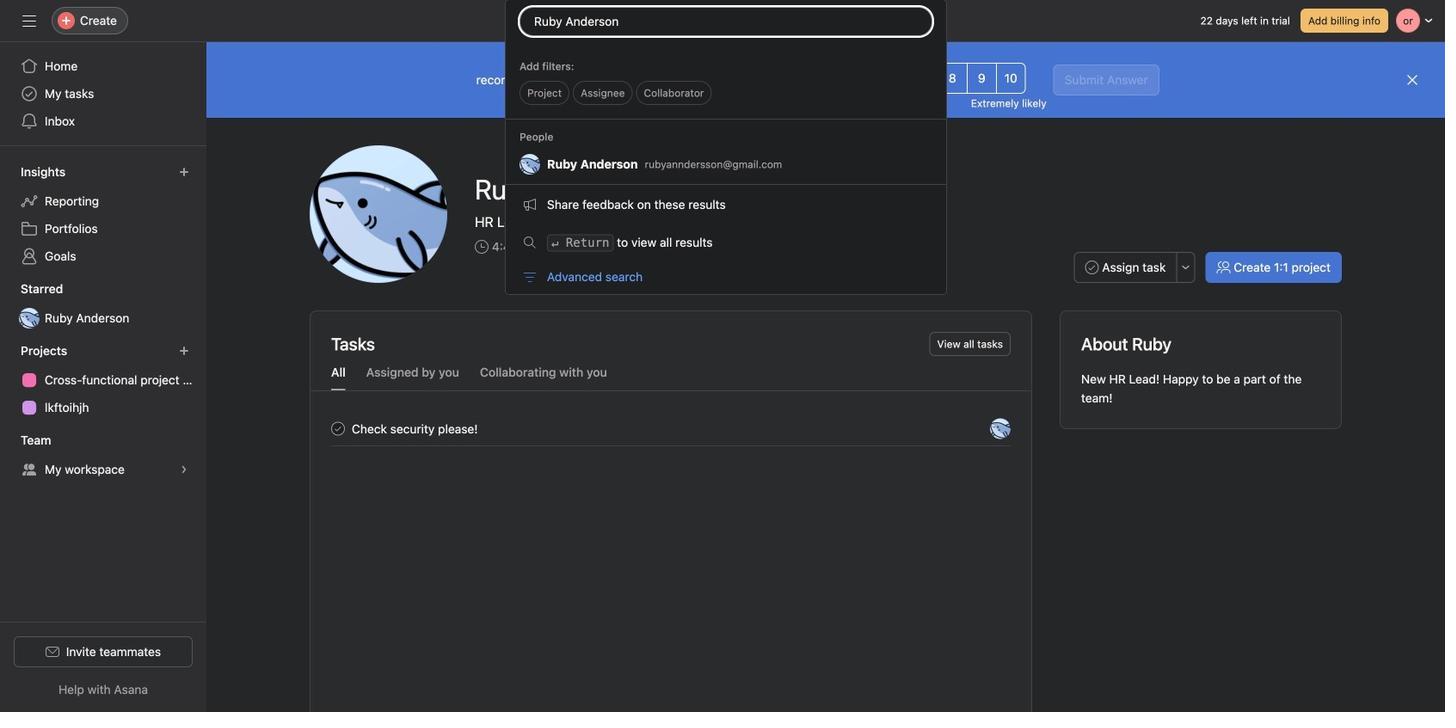 Task type: locate. For each thing, give the bounding box(es) containing it.
mark complete image
[[328, 419, 348, 439]]

projects element
[[0, 336, 206, 425]]

list box
[[520, 7, 933, 34]]

list item
[[311, 412, 1032, 446]]

dismiss image
[[1406, 73, 1420, 87]]

teams element
[[0, 425, 206, 487]]

None radio
[[704, 63, 734, 94], [762, 63, 792, 94], [792, 63, 822, 94], [821, 63, 851, 94], [850, 63, 880, 94], [879, 63, 909, 94], [938, 63, 968, 94], [996, 63, 1026, 94], [704, 63, 734, 94], [762, 63, 792, 94], [792, 63, 822, 94], [821, 63, 851, 94], [850, 63, 880, 94], [879, 63, 909, 94], [938, 63, 968, 94], [996, 63, 1026, 94]]

option group
[[704, 63, 1026, 94]]

new project or portfolio image
[[179, 346, 189, 356]]

starred element
[[0, 274, 206, 336]]

insights element
[[0, 157, 206, 274]]

None radio
[[733, 63, 763, 94], [908, 63, 939, 94], [967, 63, 997, 94], [733, 63, 763, 94], [908, 63, 939, 94], [967, 63, 997, 94]]

Mark complete checkbox
[[328, 419, 348, 439]]



Task type: vqa. For each thing, say whether or not it's contained in the screenshot.
Oct 19 related to creator for Do you have any project updates? cell
no



Task type: describe. For each thing, give the bounding box(es) containing it.
hide sidebar image
[[22, 14, 36, 28]]

toggle assignee popover image
[[990, 419, 1011, 439]]

remove from starred image
[[665, 182, 678, 196]]

see details, my workspace image
[[179, 465, 189, 475]]

tasks tabs tab list
[[311, 363, 1032, 391]]

global element
[[0, 42, 206, 145]]

new insights image
[[179, 167, 189, 177]]

Search field
[[534, 8, 918, 35]]



